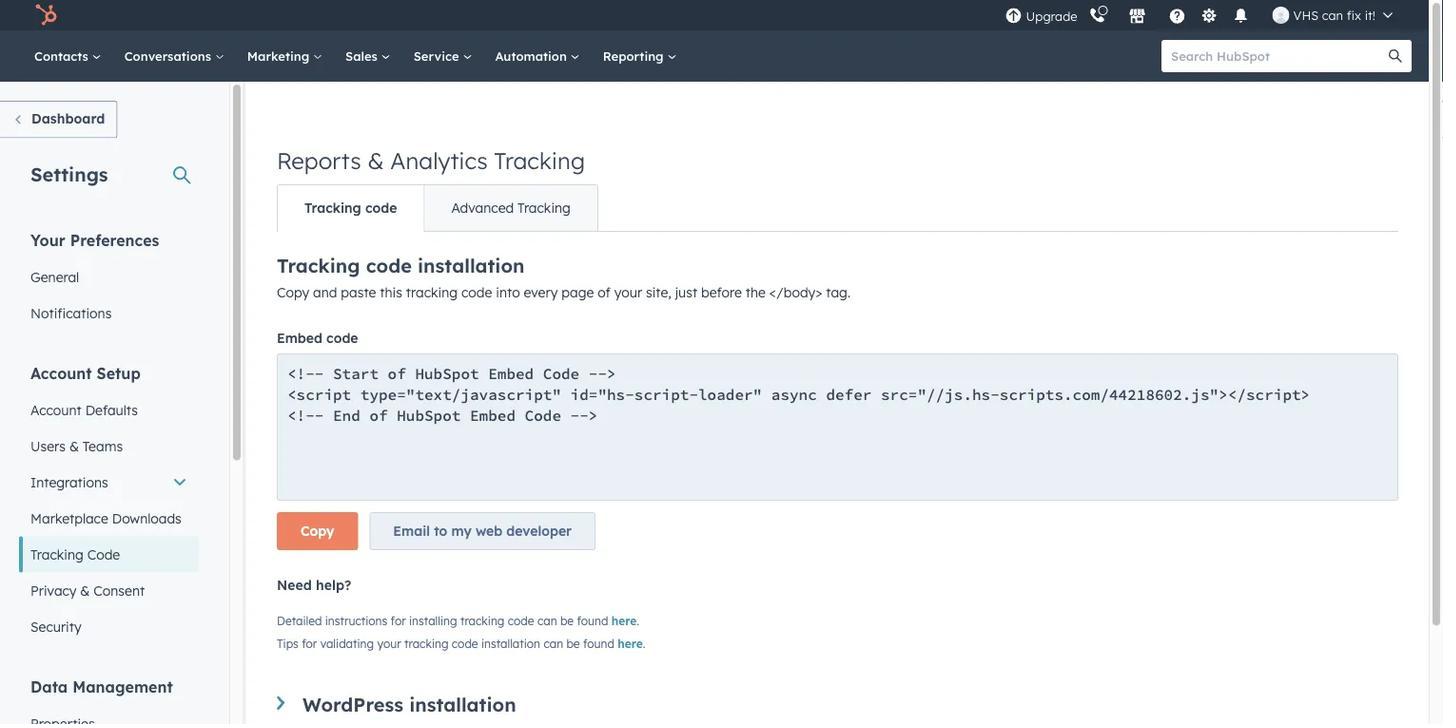 Task type: locate. For each thing, give the bounding box(es) containing it.
dashboard link
[[0, 101, 117, 138]]

just
[[675, 284, 697, 301]]

be
[[560, 614, 574, 628], [566, 637, 580, 651]]

notifications button
[[1225, 0, 1257, 30]]

code down reports & analytics tracking
[[365, 200, 397, 216]]

navigation containing tracking code
[[277, 185, 598, 232]]

1 vertical spatial .
[[643, 637, 645, 651]]

analytics
[[390, 146, 488, 175]]

tracking up and
[[277, 254, 360, 278]]

general link
[[19, 259, 199, 295]]

1 vertical spatial &
[[69, 438, 79, 455]]

copy left and
[[277, 284, 309, 301]]

menu
[[1003, 0, 1406, 30]]

dashboard
[[31, 110, 105, 127]]

your right the of
[[614, 284, 642, 301]]

tracking code
[[304, 200, 397, 216]]

page
[[562, 284, 594, 301]]

0 horizontal spatial your
[[377, 637, 401, 651]]

here link
[[611, 614, 637, 628], [618, 637, 643, 651]]

marketplace downloads link
[[19, 501, 199, 537]]

tracking down the reports on the left
[[304, 200, 361, 216]]

0 vertical spatial for
[[391, 614, 406, 628]]

copy up the need help?
[[301, 523, 334, 540]]

embed
[[277, 330, 322, 347]]

your down instructions
[[377, 637, 401, 651]]

users
[[30, 438, 66, 455]]

0 vertical spatial copy
[[277, 284, 309, 301]]

1 horizontal spatial &
[[80, 583, 90, 599]]

1 horizontal spatial your
[[614, 284, 642, 301]]

1 vertical spatial your
[[377, 637, 401, 651]]

can
[[1322, 7, 1343, 23], [537, 614, 557, 628], [544, 637, 563, 651]]

0 vertical spatial tracking
[[406, 284, 458, 301]]

privacy & consent
[[30, 583, 145, 599]]

here link for detailed instructions for installing tracking code can be found
[[611, 614, 637, 628]]

search image
[[1389, 49, 1402, 63]]

tracking right advanced
[[518, 200, 571, 216]]

my
[[451, 523, 472, 540]]

tracking right this
[[406, 284, 458, 301]]

account up users
[[30, 402, 82, 419]]

contacts
[[34, 48, 92, 64]]

& right users
[[69, 438, 79, 455]]

every
[[524, 284, 558, 301]]

tracking right 'installing'
[[460, 614, 505, 628]]

0 vertical spatial installation
[[418, 254, 525, 278]]

0 horizontal spatial for
[[302, 637, 317, 651]]

for right tips
[[302, 637, 317, 651]]

here link for tips for validating your tracking code installation can be found
[[618, 637, 643, 651]]

1 vertical spatial account
[[30, 402, 82, 419]]

found
[[577, 614, 608, 628], [583, 637, 614, 651]]

tracking
[[406, 284, 458, 301], [460, 614, 505, 628], [404, 637, 448, 651]]

marketplaces image
[[1129, 9, 1146, 26]]

0 vertical spatial &
[[368, 146, 384, 175]]

<!-- Start of HubSpot Embed Code --> <script type="text/javascript" id="hs-script-loader" async defer src="//js.hs-scripts.com/44218602.js"></script> <!-- End of HubSpot Embed Code --> text field
[[277, 354, 1398, 501]]

automation
[[495, 48, 571, 64]]

security link
[[19, 609, 199, 645]]

conversations
[[124, 48, 215, 64]]

notifications
[[30, 305, 112, 322]]

2 vertical spatial &
[[80, 583, 90, 599]]

reporting
[[603, 48, 667, 64]]

privacy & consent link
[[19, 573, 199, 609]]

tracking for tracking code
[[304, 200, 361, 216]]

account up account defaults
[[30, 364, 92, 383]]

your preferences element
[[19, 230, 199, 332]]

data management element
[[19, 677, 199, 725]]

copy
[[277, 284, 309, 301], [301, 523, 334, 540]]

navigation
[[277, 185, 598, 232]]

account setup
[[30, 364, 141, 383]]

0 horizontal spatial .
[[637, 614, 639, 628]]

& for teams
[[69, 438, 79, 455]]

0 vertical spatial your
[[614, 284, 642, 301]]

tracking inside tracking code installation copy and paste this tracking code into every page of your site, just before the </body> tag.
[[277, 254, 360, 278]]

code
[[365, 200, 397, 216], [366, 254, 412, 278], [461, 284, 492, 301], [326, 330, 358, 347], [508, 614, 534, 628], [452, 637, 478, 651]]

tracking down 'installing'
[[404, 637, 448, 651]]

1 vertical spatial tracking
[[460, 614, 505, 628]]

downloads
[[112, 510, 182, 527]]

tracking
[[494, 146, 585, 175], [304, 200, 361, 216], [518, 200, 571, 216], [277, 254, 360, 278], [30, 547, 84, 563]]

code left into
[[461, 284, 492, 301]]

notifications link
[[19, 295, 199, 332]]

management
[[72, 678, 173, 697]]

marketplace downloads
[[30, 510, 182, 527]]

0 vertical spatial be
[[560, 614, 574, 628]]

code
[[87, 547, 120, 563]]

need help?
[[277, 577, 351, 594]]

consent
[[94, 583, 145, 599]]

installation inside tracking code installation copy and paste this tracking code into every page of your site, just before the </body> tag.
[[418, 254, 525, 278]]

need
[[277, 577, 312, 594]]

& right "privacy"
[[80, 583, 90, 599]]

1 horizontal spatial for
[[391, 614, 406, 628]]

0 vertical spatial can
[[1322, 7, 1343, 23]]

contacts link
[[23, 30, 113, 82]]

conversations link
[[113, 30, 236, 82]]

0 vertical spatial .
[[637, 614, 639, 628]]

tracking for tracking code installation copy and paste this tracking code into every page of your site, just before the </body> tag.
[[277, 254, 360, 278]]

0 vertical spatial here link
[[611, 614, 637, 628]]

code down 'installing'
[[452, 637, 478, 651]]

1 vertical spatial installation
[[481, 637, 540, 651]]

code up this
[[366, 254, 412, 278]]

defaults
[[85, 402, 138, 419]]

general
[[30, 269, 79, 285]]

1 vertical spatial here link
[[618, 637, 643, 651]]

1 account from the top
[[30, 364, 92, 383]]

reporting link
[[591, 30, 688, 82]]

2 account from the top
[[30, 402, 82, 419]]

1 horizontal spatial .
[[643, 637, 645, 651]]

site,
[[646, 284, 671, 301]]

1 vertical spatial found
[[583, 637, 614, 651]]

for
[[391, 614, 406, 628], [302, 637, 317, 651]]

1 vertical spatial copy
[[301, 523, 334, 540]]

vhs can fix it!
[[1293, 7, 1376, 23]]

0 vertical spatial account
[[30, 364, 92, 383]]

for left 'installing'
[[391, 614, 406, 628]]

tracking inside account setup 'element'
[[30, 547, 84, 563]]

data management
[[30, 678, 173, 697]]

Search HubSpot search field
[[1162, 40, 1395, 72]]

.
[[637, 614, 639, 628], [643, 637, 645, 651]]

& for consent
[[80, 583, 90, 599]]

2 horizontal spatial &
[[368, 146, 384, 175]]

paste
[[341, 284, 376, 301]]

&
[[368, 146, 384, 175], [69, 438, 79, 455], [80, 583, 90, 599]]

0 horizontal spatial &
[[69, 438, 79, 455]]

</body>
[[769, 284, 822, 301]]

tracking up the "advanced tracking"
[[494, 146, 585, 175]]

help button
[[1161, 0, 1193, 30]]

tracking up "privacy"
[[30, 547, 84, 563]]

& up tracking code
[[368, 146, 384, 175]]

your inside tracking code installation copy and paste this tracking code into every page of your site, just before the </body> tag.
[[614, 284, 642, 301]]

installation
[[418, 254, 525, 278], [481, 637, 540, 651], [409, 693, 516, 717]]



Task type: describe. For each thing, give the bounding box(es) containing it.
copy inside button
[[301, 523, 334, 540]]

hubspot link
[[23, 4, 71, 27]]

help image
[[1169, 9, 1186, 26]]

help?
[[316, 577, 351, 594]]

developer
[[506, 523, 572, 540]]

1 vertical spatial can
[[537, 614, 557, 628]]

advanced
[[451, 200, 514, 216]]

email to my web developer
[[393, 523, 572, 540]]

eloise francis image
[[1272, 7, 1290, 24]]

the
[[746, 284, 766, 301]]

tracking for tracking code
[[30, 547, 84, 563]]

instructions
[[325, 614, 387, 628]]

integrations
[[30, 474, 108, 491]]

reports
[[277, 146, 361, 175]]

tips
[[277, 637, 299, 651]]

& for analytics
[[368, 146, 384, 175]]

can inside popup button
[[1322, 7, 1343, 23]]

caret image
[[277, 697, 284, 711]]

service link
[[402, 30, 484, 82]]

settings image
[[1201, 8, 1218, 25]]

preferences
[[70, 231, 159, 250]]

setup
[[97, 364, 141, 383]]

account for account setup
[[30, 364, 92, 383]]

code right embed
[[326, 330, 358, 347]]

your preferences
[[30, 231, 159, 250]]

search button
[[1379, 40, 1412, 72]]

account setup element
[[19, 363, 199, 645]]

and
[[313, 284, 337, 301]]

menu containing vhs can fix it!
[[1003, 0, 1406, 30]]

validating
[[320, 637, 374, 651]]

reports & analytics tracking
[[277, 146, 585, 175]]

automation link
[[484, 30, 591, 82]]

users & teams
[[30, 438, 123, 455]]

email to my web developer button
[[369, 513, 596, 551]]

code right 'installing'
[[508, 614, 534, 628]]

calling icon image
[[1089, 7, 1106, 24]]

your inside detailed instructions for installing tracking code can be found here . tips for validating your tracking code installation can be found here .
[[377, 637, 401, 651]]

this
[[380, 284, 402, 301]]

wordpress
[[303, 693, 403, 717]]

hubspot image
[[34, 4, 57, 27]]

1 vertical spatial be
[[566, 637, 580, 651]]

settings
[[30, 162, 108, 186]]

0 vertical spatial here
[[611, 614, 637, 628]]

1 vertical spatial here
[[618, 637, 643, 651]]

service
[[413, 48, 463, 64]]

embed code element
[[277, 354, 1398, 562]]

marketplaces button
[[1117, 0, 1157, 30]]

web
[[476, 523, 502, 540]]

copy button
[[277, 513, 358, 551]]

privacy
[[30, 583, 76, 599]]

notifications image
[[1232, 9, 1250, 26]]

detailed instructions for installing tracking code can be found here . tips for validating your tracking code installation can be found here .
[[277, 614, 645, 651]]

installation inside detailed instructions for installing tracking code can be found here . tips for validating your tracking code installation can be found here .
[[481, 637, 540, 651]]

security
[[30, 619, 81, 635]]

1 vertical spatial for
[[302, 637, 317, 651]]

marketing
[[247, 48, 313, 64]]

tracking code link
[[278, 186, 424, 231]]

advanced tracking
[[451, 200, 571, 216]]

installing
[[409, 614, 457, 628]]

vhs can fix it! button
[[1261, 0, 1404, 30]]

code inside navigation
[[365, 200, 397, 216]]

sales link
[[334, 30, 402, 82]]

into
[[496, 284, 520, 301]]

to
[[434, 523, 447, 540]]

account for account defaults
[[30, 402, 82, 419]]

tracking code installation copy and paste this tracking code into every page of your site, just before the </body> tag.
[[277, 254, 851, 301]]

0 vertical spatial found
[[577, 614, 608, 628]]

fix
[[1347, 7, 1361, 23]]

detailed
[[277, 614, 322, 628]]

vhs
[[1293, 7, 1319, 23]]

your
[[30, 231, 65, 250]]

copy inside tracking code installation copy and paste this tracking code into every page of your site, just before the </body> tag.
[[277, 284, 309, 301]]

of
[[598, 284, 611, 301]]

teams
[[83, 438, 123, 455]]

marketing link
[[236, 30, 334, 82]]

account defaults
[[30, 402, 138, 419]]

advanced tracking link
[[424, 186, 597, 231]]

wordpress installation
[[303, 693, 516, 717]]

integrations button
[[19, 465, 199, 501]]

tracking code link
[[19, 537, 199, 573]]

sales
[[345, 48, 381, 64]]

tracking inside tracking code installation copy and paste this tracking code into every page of your site, just before the </body> tag.
[[406, 284, 458, 301]]

embed code
[[277, 330, 358, 347]]

settings link
[[1197, 5, 1221, 25]]

wordpress installation button
[[277, 693, 1398, 717]]

users & teams link
[[19, 429, 199, 465]]

2 vertical spatial installation
[[409, 693, 516, 717]]

2 vertical spatial tracking
[[404, 637, 448, 651]]

email
[[393, 523, 430, 540]]

2 vertical spatial can
[[544, 637, 563, 651]]

calling icon button
[[1081, 3, 1114, 28]]

account defaults link
[[19, 392, 199, 429]]

marketplace
[[30, 510, 108, 527]]

upgrade image
[[1005, 8, 1022, 25]]

before
[[701, 284, 742, 301]]

upgrade
[[1026, 9, 1077, 24]]



Task type: vqa. For each thing, say whether or not it's contained in the screenshot.
the of
yes



